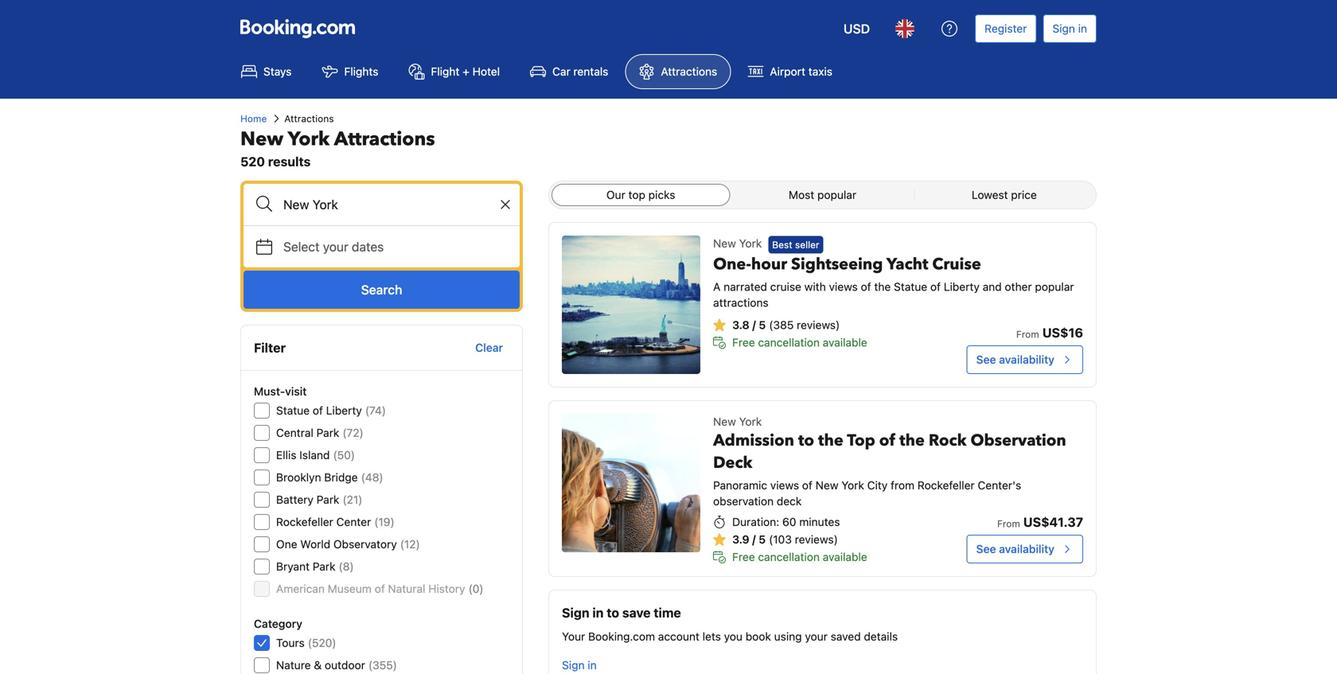 Task type: locate. For each thing, give the bounding box(es) containing it.
statue down 'visit'
[[276, 404, 310, 417]]

sign in for sign in link to the top
[[1053, 22, 1088, 35]]

1 vertical spatial available
[[823, 551, 868, 564]]

from left us$16
[[1017, 329, 1040, 340]]

5 left (385
[[759, 318, 766, 332]]

/ right 3.8
[[753, 318, 756, 332]]

you
[[724, 630, 743, 643]]

of right top
[[880, 430, 896, 452]]

see down and
[[977, 353, 997, 366]]

us$16
[[1043, 325, 1084, 340]]

admission to the top of the rock observation deck image
[[562, 414, 701, 553]]

booking.com
[[589, 630, 655, 643]]

3.8 / 5 (385 reviews)
[[733, 318, 840, 332]]

1 vertical spatial your
[[805, 630, 828, 643]]

statue of liberty (74)
[[276, 404, 386, 417]]

3.9 / 5 (103 reviews)
[[733, 533, 838, 546]]

world
[[300, 538, 331, 551]]

(48)
[[361, 471, 384, 484]]

park down brooklyn bridge (48)
[[317, 493, 340, 506]]

sign in right register
[[1053, 22, 1088, 35]]

0 vertical spatial popular
[[818, 188, 857, 201]]

1 vertical spatial reviews)
[[795, 533, 838, 546]]

sign in down "your" on the left bottom of the page
[[562, 659, 597, 672]]

1 vertical spatial availability
[[1000, 543, 1055, 556]]

statue down the "yacht"
[[894, 280, 928, 293]]

brooklyn
[[276, 471, 321, 484]]

1 vertical spatial sign in
[[562, 659, 597, 672]]

york up admission
[[740, 415, 762, 428]]

york inside new york attractions 520 results
[[288, 126, 330, 153]]

price
[[1012, 188, 1037, 201]]

2 vertical spatial sign
[[562, 659, 585, 672]]

cruise
[[933, 253, 982, 275]]

0 vertical spatial to
[[799, 430, 815, 452]]

0 vertical spatial free
[[733, 336, 755, 349]]

1 cancellation from the top
[[758, 336, 820, 349]]

2 / from the top
[[753, 533, 756, 546]]

free down 3.9
[[733, 551, 755, 564]]

1 horizontal spatial popular
[[1036, 280, 1075, 293]]

from us$16
[[1017, 325, 1084, 340]]

reviews) for 3.8 / 5 (385 reviews)
[[797, 318, 840, 332]]

deck
[[777, 495, 802, 508]]

2 see availability from the top
[[977, 543, 1055, 556]]

in up "booking.com"
[[593, 606, 604, 621]]

park left "(8)"
[[313, 560, 336, 573]]

2 5 from the top
[[759, 533, 766, 546]]

1 vertical spatial park
[[317, 493, 340, 506]]

to
[[799, 430, 815, 452], [607, 606, 620, 621]]

free cancellation available down the 3.8 / 5 (385 reviews)
[[733, 336, 868, 349]]

the left "rock"
[[900, 430, 925, 452]]

rockefeller inside new york admission to the top of the rock observation deck panoramic views of new york city from rockefeller center's observation deck
[[918, 479, 975, 492]]

clear button
[[469, 334, 510, 362]]

of down sightseeing
[[861, 280, 872, 293]]

minutes
[[800, 516, 841, 529]]

stays link
[[228, 54, 305, 89]]

save
[[623, 606, 651, 621]]

with
[[805, 280, 826, 293]]

0 vertical spatial reviews)
[[797, 318, 840, 332]]

york left "city"
[[842, 479, 865, 492]]

2 availability from the top
[[1000, 543, 1055, 556]]

to left save
[[607, 606, 620, 621]]

1 5 from the top
[[759, 318, 766, 332]]

1 see availability from the top
[[977, 353, 1055, 366]]

tours (520)
[[276, 637, 337, 650]]

available down the 3.8 / 5 (385 reviews)
[[823, 336, 868, 349]]

1 vertical spatial /
[[753, 533, 756, 546]]

sign in for the bottommost sign in link
[[562, 659, 597, 672]]

from inside from us$41.37
[[998, 518, 1021, 530]]

views up deck
[[771, 479, 800, 492]]

2 free cancellation available from the top
[[733, 551, 868, 564]]

rockefeller right from
[[918, 479, 975, 492]]

park down statue of liberty (74)
[[317, 426, 339, 440]]

outdoor
[[325, 659, 365, 672]]

your booking.com account lets you book using your saved details
[[562, 630, 898, 643]]

1 vertical spatial from
[[998, 518, 1021, 530]]

in down "booking.com"
[[588, 659, 597, 672]]

time
[[654, 606, 682, 621]]

1 horizontal spatial sign in link
[[1044, 14, 1097, 43]]

60
[[783, 516, 797, 529]]

your left dates
[[323, 239, 349, 254]]

0 vertical spatial liberty
[[944, 280, 980, 293]]

0 vertical spatial rockefeller
[[918, 479, 975, 492]]

in right register
[[1079, 22, 1088, 35]]

liberty
[[944, 280, 980, 293], [326, 404, 362, 417]]

(355)
[[369, 659, 397, 672]]

from down center's
[[998, 518, 1021, 530]]

1 vertical spatial 5
[[759, 533, 766, 546]]

from inside from us$16
[[1017, 329, 1040, 340]]

us$41.37
[[1024, 515, 1084, 530]]

see
[[977, 353, 997, 366], [977, 543, 997, 556]]

battery park (21)
[[276, 493, 363, 506]]

views down sightseeing
[[829, 280, 858, 293]]

attractions
[[661, 65, 718, 78], [285, 113, 334, 124], [334, 126, 435, 153]]

central park (72)
[[276, 426, 364, 440]]

1 vertical spatial cancellation
[[758, 551, 820, 564]]

of left the natural
[[375, 583, 385, 596]]

availability down from us$16
[[1000, 353, 1055, 366]]

flight + hotel
[[431, 65, 500, 78]]

popular inside one-hour sightseeing yacht cruise a narrated cruise with views of the statue of liberty and other popular attractions
[[1036, 280, 1075, 293]]

the down the "yacht"
[[875, 280, 891, 293]]

attractions link
[[625, 54, 731, 89]]

to inside new york admission to the top of the rock observation deck panoramic views of new york city from rockefeller center's observation deck
[[799, 430, 815, 452]]

york up results
[[288, 126, 330, 153]]

duration:
[[733, 516, 780, 529]]

clear
[[476, 341, 503, 354]]

2 available from the top
[[823, 551, 868, 564]]

most popular
[[789, 188, 857, 201]]

0 vertical spatial see availability
[[977, 353, 1055, 366]]

in for sign in link to the top
[[1079, 22, 1088, 35]]

dates
[[352, 239, 384, 254]]

0 horizontal spatial statue
[[276, 404, 310, 417]]

/ for 3.8
[[753, 318, 756, 332]]

see availability down from us$16
[[977, 353, 1055, 366]]

york up one- at the top right
[[740, 237, 762, 250]]

free cancellation available down 3.9 / 5 (103 reviews)
[[733, 551, 868, 564]]

sign in to save time
[[562, 606, 682, 621]]

0 horizontal spatial the
[[819, 430, 844, 452]]

0 vertical spatial see
[[977, 353, 997, 366]]

in for the bottommost sign in link
[[588, 659, 597, 672]]

1 see from the top
[[977, 353, 997, 366]]

0 vertical spatial in
[[1079, 22, 1088, 35]]

one world observatory (12)
[[276, 538, 420, 551]]

(385
[[769, 318, 794, 332]]

see availability
[[977, 353, 1055, 366], [977, 543, 1055, 556]]

2 vertical spatial attractions
[[334, 126, 435, 153]]

1 horizontal spatial views
[[829, 280, 858, 293]]

0 vertical spatial from
[[1017, 329, 1040, 340]]

2 free from the top
[[733, 551, 755, 564]]

sign right register
[[1053, 22, 1076, 35]]

0 horizontal spatial your
[[323, 239, 349, 254]]

1 horizontal spatial the
[[875, 280, 891, 293]]

0 vertical spatial sign in
[[1053, 22, 1088, 35]]

the left top
[[819, 430, 844, 452]]

0 vertical spatial views
[[829, 280, 858, 293]]

0 vertical spatial sign
[[1053, 22, 1076, 35]]

reviews)
[[797, 318, 840, 332], [795, 533, 838, 546]]

see availability for admission to the top of the rock observation deck
[[977, 543, 1055, 556]]

(0)
[[469, 583, 484, 596]]

0 horizontal spatial to
[[607, 606, 620, 621]]

most
[[789, 188, 815, 201]]

(12)
[[400, 538, 420, 551]]

car
[[553, 65, 571, 78]]

0 vertical spatial /
[[753, 318, 756, 332]]

0 horizontal spatial sign in
[[562, 659, 597, 672]]

cancellation down 3.9 / 5 (103 reviews)
[[758, 551, 820, 564]]

of
[[861, 280, 872, 293], [931, 280, 941, 293], [313, 404, 323, 417], [880, 430, 896, 452], [803, 479, 813, 492], [375, 583, 385, 596]]

/
[[753, 318, 756, 332], [753, 533, 756, 546]]

of up minutes
[[803, 479, 813, 492]]

from for admission to the top of the rock observation deck
[[998, 518, 1021, 530]]

1 vertical spatial free cancellation available
[[733, 551, 868, 564]]

liberty down the cruise
[[944, 280, 980, 293]]

3.9
[[733, 533, 750, 546]]

1 vertical spatial sign in link
[[556, 651, 603, 675]]

statue inside one-hour sightseeing yacht cruise a narrated cruise with views of the statue of liberty and other popular attractions
[[894, 280, 928, 293]]

to right admission
[[799, 430, 815, 452]]

liberty up '(72)'
[[326, 404, 362, 417]]

picks
[[649, 188, 676, 201]]

/ right 3.9
[[753, 533, 756, 546]]

american
[[276, 583, 325, 596]]

sign in link
[[1044, 14, 1097, 43], [556, 651, 603, 675]]

1 vertical spatial views
[[771, 479, 800, 492]]

bryant
[[276, 560, 310, 573]]

sign in link right the register "link"
[[1044, 14, 1097, 43]]

rock
[[929, 430, 967, 452]]

tours
[[276, 637, 305, 650]]

0 vertical spatial cancellation
[[758, 336, 820, 349]]

0 vertical spatial 5
[[759, 318, 766, 332]]

1 vertical spatial free
[[733, 551, 755, 564]]

0 vertical spatial statue
[[894, 280, 928, 293]]

2 see from the top
[[977, 543, 997, 556]]

reviews) right (385
[[797, 318, 840, 332]]

new up one- at the top right
[[714, 237, 737, 250]]

availability down from us$41.37
[[1000, 543, 1055, 556]]

register
[[985, 22, 1028, 35]]

rockefeller
[[918, 479, 975, 492], [276, 516, 334, 529]]

0 horizontal spatial popular
[[818, 188, 857, 201]]

american museum of natural history (0)
[[276, 583, 484, 596]]

0 vertical spatial free cancellation available
[[733, 336, 868, 349]]

1 vertical spatial popular
[[1036, 280, 1075, 293]]

views inside one-hour sightseeing yacht cruise a narrated cruise with views of the statue of liberty and other popular attractions
[[829, 280, 858, 293]]

cancellation down the 3.8 / 5 (385 reviews)
[[758, 336, 820, 349]]

0 horizontal spatial views
[[771, 479, 800, 492]]

new inside new york attractions 520 results
[[241, 126, 284, 153]]

new down home at left top
[[241, 126, 284, 153]]

ellis island (50)
[[276, 449, 355, 462]]

see availability down from us$41.37
[[977, 543, 1055, 556]]

0 horizontal spatial liberty
[[326, 404, 362, 417]]

availability for one-hour sightseeing yacht cruise
[[1000, 353, 1055, 366]]

city
[[868, 479, 888, 492]]

1 vertical spatial to
[[607, 606, 620, 621]]

1 horizontal spatial sign in
[[1053, 22, 1088, 35]]

sign in link down "your" on the left bottom of the page
[[556, 651, 603, 675]]

rockefeller down battery
[[276, 516, 334, 529]]

0 vertical spatial park
[[317, 426, 339, 440]]

5
[[759, 318, 766, 332], [759, 533, 766, 546]]

popular right other
[[1036, 280, 1075, 293]]

1 vertical spatial liberty
[[326, 404, 362, 417]]

sign for sign in link to the top
[[1053, 22, 1076, 35]]

museum
[[328, 583, 372, 596]]

1 horizontal spatial statue
[[894, 280, 928, 293]]

the
[[875, 280, 891, 293], [819, 430, 844, 452], [900, 430, 925, 452]]

stays
[[264, 65, 292, 78]]

reviews) for 3.9 / 5 (103 reviews)
[[795, 533, 838, 546]]

of down the cruise
[[931, 280, 941, 293]]

1 availability from the top
[[1000, 353, 1055, 366]]

new york admission to the top of the rock observation deck panoramic views of new york city from rockefeller center's observation deck
[[714, 415, 1067, 508]]

1 vertical spatial rockefeller
[[276, 516, 334, 529]]

5 left (103
[[759, 533, 766, 546]]

0 horizontal spatial sign in link
[[556, 651, 603, 675]]

1 horizontal spatial rockefeller
[[918, 479, 975, 492]]

1 vertical spatial in
[[593, 606, 604, 621]]

duration: 60 minutes
[[733, 516, 841, 529]]

1 vertical spatial see availability
[[977, 543, 1055, 556]]

reviews) down minutes
[[795, 533, 838, 546]]

sign in
[[1053, 22, 1088, 35], [562, 659, 597, 672]]

new up admission
[[714, 415, 737, 428]]

2 horizontal spatial the
[[900, 430, 925, 452]]

your right using
[[805, 630, 828, 643]]

sign for the bottommost sign in link
[[562, 659, 585, 672]]

bridge
[[324, 471, 358, 484]]

1 / from the top
[[753, 318, 756, 332]]

1 vertical spatial see
[[977, 543, 997, 556]]

2 vertical spatial in
[[588, 659, 597, 672]]

see down center's
[[977, 543, 997, 556]]

0 vertical spatial available
[[823, 336, 868, 349]]

seller
[[796, 239, 820, 250]]

rentals
[[574, 65, 609, 78]]

york
[[288, 126, 330, 153], [740, 237, 762, 250], [740, 415, 762, 428], [842, 479, 865, 492]]

sign down "your" on the left bottom of the page
[[562, 659, 585, 672]]

home link
[[241, 111, 267, 126]]

available down minutes
[[823, 551, 868, 564]]

york for new york
[[740, 237, 762, 250]]

0 horizontal spatial rockefeller
[[276, 516, 334, 529]]

our
[[607, 188, 626, 201]]

popular right most
[[818, 188, 857, 201]]

sign up "your" on the left bottom of the page
[[562, 606, 590, 621]]

free
[[733, 336, 755, 349], [733, 551, 755, 564]]

category
[[254, 618, 303, 631]]

1 horizontal spatial liberty
[[944, 280, 980, 293]]

usd button
[[835, 10, 880, 48]]

booking.com image
[[241, 19, 355, 38]]

1 horizontal spatial to
[[799, 430, 815, 452]]

2 vertical spatial park
[[313, 560, 336, 573]]

5 for 3.8 / 5
[[759, 318, 766, 332]]

0 vertical spatial availability
[[1000, 353, 1055, 366]]

free down 3.8
[[733, 336, 755, 349]]



Task type: describe. For each thing, give the bounding box(es) containing it.
filter
[[254, 340, 286, 356]]

register link
[[976, 14, 1037, 43]]

yacht
[[887, 253, 929, 275]]

search button
[[244, 271, 520, 309]]

battery
[[276, 493, 314, 506]]

history
[[429, 583, 466, 596]]

one-hour sightseeing yacht cruise a narrated cruise with views of the statue of liberty and other popular attractions
[[714, 253, 1075, 309]]

availability for admission to the top of the rock observation deck
[[1000, 543, 1055, 556]]

lowest
[[972, 188, 1009, 201]]

observation
[[971, 430, 1067, 452]]

results
[[268, 154, 311, 169]]

Where are you going? search field
[[244, 184, 520, 225]]

(50)
[[333, 449, 355, 462]]

2 cancellation from the top
[[758, 551, 820, 564]]

1 vertical spatial attractions
[[285, 113, 334, 124]]

lowest price
[[972, 188, 1037, 201]]

liberty inside one-hour sightseeing yacht cruise a narrated cruise with views of the statue of liberty and other popular attractions
[[944, 280, 980, 293]]

top
[[629, 188, 646, 201]]

520
[[241, 154, 265, 169]]

natural
[[388, 583, 426, 596]]

car rentals link
[[517, 54, 622, 89]]

york for new york attractions 520 results
[[288, 126, 330, 153]]

flights
[[344, 65, 379, 78]]

attractions inside new york attractions 520 results
[[334, 126, 435, 153]]

see for one-hour sightseeing yacht cruise
[[977, 353, 997, 366]]

one
[[276, 538, 297, 551]]

account
[[658, 630, 700, 643]]

center's
[[978, 479, 1022, 492]]

see for admission to the top of the rock observation deck
[[977, 543, 997, 556]]

of up central park (72)
[[313, 404, 323, 417]]

central
[[276, 426, 314, 440]]

observation
[[714, 495, 774, 508]]

airport taxis link
[[735, 54, 847, 89]]

one-
[[714, 253, 752, 275]]

home
[[241, 113, 267, 124]]

park for battery park
[[317, 493, 340, 506]]

sightseeing
[[792, 253, 884, 275]]

new up minutes
[[816, 479, 839, 492]]

1 horizontal spatial your
[[805, 630, 828, 643]]

nature
[[276, 659, 311, 672]]

select your dates
[[284, 239, 384, 254]]

see availability for one-hour sightseeing yacht cruise
[[977, 353, 1055, 366]]

select
[[284, 239, 320, 254]]

using
[[775, 630, 802, 643]]

saved
[[831, 630, 861, 643]]

1 free from the top
[[733, 336, 755, 349]]

a
[[714, 280, 721, 293]]

the inside one-hour sightseeing yacht cruise a narrated cruise with views of the statue of liberty and other popular attractions
[[875, 280, 891, 293]]

1 available from the top
[[823, 336, 868, 349]]

flights link
[[309, 54, 392, 89]]

1 vertical spatial sign
[[562, 606, 590, 621]]

flight + hotel link
[[395, 54, 514, 89]]

new york attractions 520 results
[[241, 126, 435, 169]]

5 for 3.9 / 5
[[759, 533, 766, 546]]

park for bryant park
[[313, 560, 336, 573]]

must-visit
[[254, 385, 307, 398]]

ellis
[[276, 449, 297, 462]]

new for new york attractions 520 results
[[241, 126, 284, 153]]

york for new york admission to the top of the rock observation deck panoramic views of new york city from rockefeller center's observation deck
[[740, 415, 762, 428]]

0 vertical spatial sign in link
[[1044, 14, 1097, 43]]

deck
[[714, 452, 753, 474]]

3.8
[[733, 318, 750, 332]]

+
[[463, 65, 470, 78]]

from for one-hour sightseeing yacht cruise
[[1017, 329, 1040, 340]]

new for new york
[[714, 237, 737, 250]]

taxis
[[809, 65, 833, 78]]

book
[[746, 630, 772, 643]]

/ for 3.9
[[753, 533, 756, 546]]

best seller
[[773, 239, 820, 250]]

(21)
[[343, 493, 363, 506]]

observatory
[[334, 538, 397, 551]]

(8)
[[339, 560, 354, 573]]

best
[[773, 239, 793, 250]]

bryant park (8)
[[276, 560, 354, 573]]

0 vertical spatial your
[[323, 239, 349, 254]]

1 free cancellation available from the top
[[733, 336, 868, 349]]

flight
[[431, 65, 460, 78]]

details
[[864, 630, 898, 643]]

brooklyn bridge (48)
[[276, 471, 384, 484]]

car rentals
[[553, 65, 609, 78]]

admission
[[714, 430, 795, 452]]

island
[[300, 449, 330, 462]]

airport
[[770, 65, 806, 78]]

search
[[361, 282, 403, 297]]

airport taxis
[[770, 65, 833, 78]]

park for central park
[[317, 426, 339, 440]]

top
[[848, 430, 876, 452]]

usd
[[844, 21, 871, 36]]

0 vertical spatial attractions
[[661, 65, 718, 78]]

visit
[[285, 385, 307, 398]]

lets
[[703, 630, 721, 643]]

hotel
[[473, 65, 500, 78]]

views inside new york admission to the top of the rock observation deck panoramic views of new york city from rockefeller center's observation deck
[[771, 479, 800, 492]]

must-
[[254, 385, 285, 398]]

(72)
[[343, 426, 364, 440]]

1 vertical spatial statue
[[276, 404, 310, 417]]

our top picks
[[607, 188, 676, 201]]

one-hour sightseeing yacht cruise image
[[562, 236, 701, 374]]

from
[[891, 479, 915, 492]]

other
[[1005, 280, 1033, 293]]

cruise
[[771, 280, 802, 293]]

&
[[314, 659, 322, 672]]

new for new york admission to the top of the rock observation deck panoramic views of new york city from rockefeller center's observation deck
[[714, 415, 737, 428]]



Task type: vqa. For each thing, say whether or not it's contained in the screenshot.
rental inside DROPDOWN BUTTON
no



